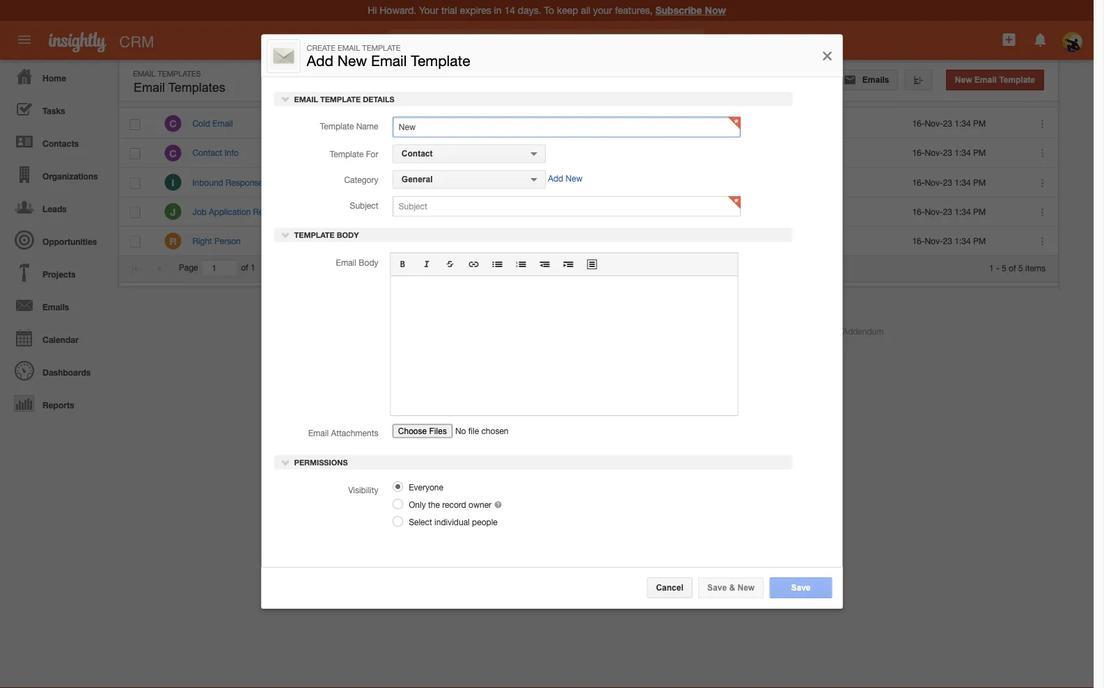 Task type: describe. For each thing, give the bounding box(es) containing it.
2 nov- from the top
[[925, 148, 944, 158]]

do
[[320, 119, 331, 129]]

privacy
[[713, 327, 741, 336]]

pm for time
[[974, 119, 987, 129]]

0 horizontal spatial emails link
[[3, 289, 111, 322]]

name inside add new email template dialog
[[356, 122, 379, 131]]

contacts
[[43, 139, 79, 148]]

right person link
[[193, 236, 248, 246]]

16- for time
[[913, 119, 925, 129]]

1:34 inside the j row
[[955, 207, 971, 217]]

template body
[[292, 231, 359, 240]]

cold email
[[193, 119, 233, 129]]

template up template name
[[320, 95, 361, 104]]

row containing name
[[119, 81, 1058, 108]]

howard brown link for can you point me to the right person?
[[448, 236, 504, 246]]

16- for us.
[[913, 178, 925, 187]]

body for template body
[[337, 231, 359, 240]]

job application response link
[[193, 207, 298, 217]]

nov- for time
[[925, 119, 944, 129]]

body for email body
[[359, 258, 379, 268]]

16- for me
[[913, 236, 925, 246]]

us.
[[404, 178, 415, 187]]

projects link
[[3, 256, 111, 289]]

2 23 from the top
[[944, 148, 953, 158]]

sales for r
[[579, 237, 599, 246]]

lead
[[680, 119, 699, 129]]

chevron down image for template name
[[281, 94, 291, 104]]

template inside row
[[680, 90, 716, 100]]

1 vertical spatial add
[[548, 174, 564, 184]]

thanks for applying... link
[[320, 207, 401, 217]]

add new link
[[548, 174, 583, 184]]

chevron down image for email body
[[281, 230, 291, 240]]

save for save
[[792, 584, 811, 593]]

16-nov-23 1:34 pm for us.
[[913, 178, 987, 187]]

thanks for i
[[320, 178, 347, 187]]

new email template
[[956, 75, 1036, 85]]

pm for us.
[[974, 178, 987, 187]]

add inside create email template add new email template
[[307, 52, 334, 69]]

howard for thanks for applying...
[[448, 207, 477, 217]]

0 vertical spatial templates
[[158, 69, 201, 78]]

c for cold email
[[169, 118, 177, 130]]

select
[[409, 517, 432, 527]]

for for c
[[350, 148, 360, 158]]

organizations
[[43, 171, 98, 181]]

i row
[[119, 168, 1059, 198]]

23 for me
[[944, 236, 953, 246]]

open
[[807, 90, 829, 100]]

time
[[369, 119, 386, 129]]

people
[[472, 517, 498, 527]]

16-nov-23 1:34 pm cell for me
[[902, 227, 1024, 256]]

projects
[[43, 270, 76, 279]]

2 of from the left
[[1009, 263, 1017, 273]]

response inside i row
[[226, 178, 263, 187]]

home link
[[3, 60, 111, 93]]

howard brown link for thanks for contacting us.
[[448, 178, 504, 187]]

opportunities link
[[3, 224, 111, 256]]

addendum
[[843, 327, 884, 336]]

calendar
[[43, 335, 79, 345]]

subscribe now link
[[656, 5, 726, 16]]

opportunities
[[43, 237, 97, 247]]

j
[[170, 206, 176, 218]]

c link for cold email
[[165, 115, 181, 132]]

row group containing c
[[119, 109, 1059, 256]]

inbound response
[[193, 178, 263, 187]]

1:34 for time
[[955, 119, 971, 129]]

have
[[349, 119, 367, 129]]

save for save & new
[[708, 584, 727, 593]]

dashboards
[[43, 368, 91, 378]]

none file field inside add new email template dialog
[[393, 424, 551, 445]]

for for i
[[350, 178, 360, 187]]

email templates button
[[130, 77, 229, 98]]

applying...
[[362, 207, 401, 217]]

c for contact info
[[169, 148, 177, 159]]

pm inside the j row
[[974, 207, 987, 217]]

crm
[[119, 33, 154, 51]]

leads
[[43, 204, 67, 214]]

job application response
[[193, 207, 291, 217]]

thanks for contacting us.
[[320, 178, 415, 187]]

16-nov-23 1:34 pm inside the j row
[[913, 207, 987, 217]]

dashboards link
[[3, 355, 111, 387]]

calendar link
[[3, 322, 111, 355]]

chevron down image
[[281, 458, 291, 468]]

right person
[[193, 236, 241, 246]]

response inside the j row
[[253, 207, 291, 217]]

general
[[402, 175, 433, 184]]

the inside add new email template dialog
[[428, 500, 440, 510]]

rate
[[831, 90, 850, 100]]

brown for do you have time to connect?
[[480, 119, 504, 129]]

23 for us.
[[944, 178, 953, 187]]

this record will only be visible to its creator and administrators. image
[[494, 500, 503, 510]]

new inside create email template add new email template
[[338, 52, 367, 69]]

subscribe now
[[656, 5, 726, 16]]

cold email link
[[193, 119, 240, 129]]

emails inside navigation
[[43, 302, 69, 312]]

pm for me
[[974, 236, 987, 246]]

16-nov-23 1:34 pm cell for us.
[[902, 168, 1024, 198]]

2 5 from the left
[[1019, 263, 1024, 273]]

cancel
[[656, 584, 684, 593]]

navigation containing home
[[0, 60, 111, 420]]

all
[[403, 36, 413, 47]]

save & new button
[[699, 578, 764, 599]]

i
[[172, 177, 174, 188]]

permissions
[[292, 459, 348, 468]]

thanks for contacting us. link
[[320, 178, 415, 187]]

contacts link
[[3, 125, 111, 158]]

howard for can you point me to the right person?
[[448, 236, 477, 246]]

for for j
[[350, 207, 360, 217]]

connect?
[[398, 119, 432, 129]]

Subject text field
[[393, 196, 741, 217]]

me
[[375, 236, 387, 246]]

new email template link
[[947, 70, 1045, 91]]

contact cell for j
[[670, 198, 798, 227]]

contact for contact 'cell' related to j
[[680, 207, 710, 217]]

general button
[[393, 170, 546, 189]]

1 horizontal spatial emails
[[861, 75, 890, 85]]

howard brown link for do you have time to connect?
[[448, 119, 504, 129]]

tasks
[[43, 106, 65, 116]]

can you point me to the right person? link
[[320, 236, 462, 246]]

template type
[[680, 90, 737, 100]]

data
[[780, 327, 797, 336]]

can you point me to the right person?
[[320, 236, 462, 246]]

2 1 from the left
[[990, 263, 995, 273]]

connecting
[[362, 148, 404, 158]]

do you have time to connect?
[[320, 119, 432, 129]]

add new email template dialog
[[262, 34, 843, 609]]

save & new
[[708, 584, 755, 593]]

individual
[[435, 517, 470, 527]]

i link
[[165, 174, 181, 191]]

sales cell for i
[[565, 168, 670, 198]]

type
[[718, 90, 737, 100]]

brown for thanks for connecting
[[480, 148, 504, 158]]

contact info
[[193, 148, 239, 158]]

email body
[[336, 258, 379, 268]]

tasks link
[[3, 93, 111, 125]]

template left point
[[294, 231, 335, 240]]

privacy policy link
[[713, 327, 766, 336]]

to for r
[[389, 236, 396, 246]]

c link for contact info
[[165, 145, 181, 161]]

add new
[[548, 174, 583, 184]]

brown for thanks for contacting us.
[[480, 178, 504, 187]]

2 16-nov-23 1:34 pm from the top
[[913, 148, 987, 158]]

contact for contact info
[[193, 148, 222, 158]]

date
[[946, 90, 965, 100]]

2 c row from the top
[[119, 139, 1059, 168]]

howard brown link for thanks for applying...
[[448, 207, 504, 217]]

1 of from the left
[[241, 263, 248, 273]]

contact cell for r
[[670, 227, 798, 256]]

open rate
[[807, 90, 850, 100]]

owner
[[448, 90, 474, 100]]

reports
[[43, 401, 74, 410]]

template name
[[320, 122, 379, 131]]

nov- for me
[[925, 236, 944, 246]]

job
[[193, 207, 207, 217]]

howard brown for thanks for applying...
[[448, 207, 504, 217]]

contact for contact 'cell' related to r
[[680, 236, 710, 246]]

1 vertical spatial templates
[[168, 80, 225, 95]]

-
[[997, 263, 1000, 273]]



Task type: vqa. For each thing, say whether or not it's contained in the screenshot.


Task type: locate. For each thing, give the bounding box(es) containing it.
you for c
[[333, 119, 347, 129]]

4 16-nov-23 1:34 pm cell from the top
[[902, 198, 1024, 227]]

thanks for connecting link
[[320, 148, 404, 158]]

howard brown for do you have time to connect?
[[448, 119, 504, 129]]

1 horizontal spatial 1
[[990, 263, 995, 273]]

toolbar
[[391, 254, 738, 277]]

email
[[338, 43, 360, 53], [371, 52, 407, 69], [133, 69, 156, 78], [975, 75, 997, 85], [134, 80, 165, 95], [294, 95, 318, 104], [213, 119, 233, 129], [336, 258, 357, 268], [308, 429, 329, 438]]

5 right -
[[1002, 263, 1007, 273]]

howard brown inside i row
[[448, 178, 504, 187]]

1
[[251, 263, 255, 273], [990, 263, 995, 273]]

emails link down close image
[[835, 70, 899, 91]]

1 horizontal spatial the
[[428, 500, 440, 510]]

1 vertical spatial response
[[253, 207, 291, 217]]

2 howard from the top
[[448, 148, 477, 158]]

brown inside the j row
[[480, 207, 504, 217]]

body right can
[[337, 231, 359, 240]]

3 16- from the top
[[913, 178, 925, 187]]

4 16-nov-23 1:34 pm from the top
[[913, 207, 987, 217]]

subject inside add new email template dialog
[[350, 201, 379, 211]]

2 vertical spatial thanks
[[320, 207, 347, 217]]

1 horizontal spatial add
[[548, 174, 564, 184]]

c
[[169, 118, 177, 130], [169, 148, 177, 159]]

add up subject text box
[[548, 174, 564, 184]]

right
[[193, 236, 212, 246]]

thanks inside the j row
[[320, 207, 347, 217]]

created
[[912, 90, 944, 100]]

howard brown link for thanks for connecting
[[448, 148, 504, 158]]

0 horizontal spatial save
[[708, 584, 727, 593]]

1 vertical spatial category
[[344, 175, 379, 185]]

howard down contact button
[[448, 178, 477, 187]]

brown up the general button
[[480, 148, 504, 158]]

contact inside button
[[402, 149, 433, 159]]

sales inside r row
[[579, 237, 599, 246]]

3 23 from the top
[[944, 178, 953, 187]]

sales up i row
[[579, 119, 599, 129]]

data processing addendum link
[[780, 327, 884, 336]]

r row
[[119, 227, 1059, 256]]

16-nov-23 1:34 pm for me
[[913, 236, 987, 246]]

nov- inside the j row
[[925, 207, 944, 217]]

howard brown inside r row
[[448, 236, 504, 246]]

r link
[[165, 233, 181, 250]]

1 nov- from the top
[[925, 119, 944, 129]]

template down notifications image
[[1000, 75, 1036, 85]]

1 contact cell from the top
[[670, 198, 798, 227]]

2 c link from the top
[[165, 145, 181, 161]]

5 16- from the top
[[913, 236, 925, 246]]

1 c link from the top
[[165, 115, 181, 132]]

of down the right person link
[[241, 263, 248, 273]]

16-nov-23 1:34 pm
[[913, 119, 987, 129], [913, 148, 987, 158], [913, 178, 987, 187], [913, 207, 987, 217], [913, 236, 987, 246]]

notifications image
[[1033, 31, 1049, 48]]

1 for from the top
[[350, 148, 360, 158]]

1 save from the left
[[708, 584, 727, 593]]

contact cell
[[670, 198, 798, 227], [670, 227, 798, 256]]

1 left -
[[990, 263, 995, 273]]

contact info link
[[193, 148, 246, 158]]

16-nov-23 1:34 pm cell
[[902, 109, 1024, 139], [902, 139, 1024, 168], [902, 168, 1024, 198], [902, 198, 1024, 227], [902, 227, 1024, 256]]

to inside r row
[[389, 236, 396, 246]]

howard brown for thanks for connecting
[[448, 148, 504, 158]]

thanks for j
[[320, 207, 347, 217]]

howard inside the j row
[[448, 207, 477, 217]]

None radio
[[393, 482, 403, 492], [393, 499, 403, 510], [393, 517, 403, 527], [393, 482, 403, 492], [393, 499, 403, 510], [393, 517, 403, 527]]

1 vertical spatial c
[[169, 148, 177, 159]]

can
[[320, 236, 336, 246]]

sales cell
[[565, 109, 670, 139], [565, 168, 670, 198], [565, 227, 670, 256]]

0 horizontal spatial 5
[[1002, 263, 1007, 273]]

emails
[[861, 75, 890, 85], [43, 302, 69, 312]]

0 vertical spatial name
[[192, 90, 216, 100]]

contact
[[193, 148, 222, 158], [402, 149, 433, 159], [680, 207, 710, 217], [680, 236, 710, 246]]

5 pm from the top
[[974, 236, 987, 246]]

2 thanks from the top
[[320, 178, 347, 187]]

created date
[[912, 90, 965, 100]]

2 sales from the top
[[579, 178, 599, 187]]

sales for i
[[579, 178, 599, 187]]

j link
[[165, 204, 181, 220]]

1 - 5 of 5 items
[[990, 263, 1046, 273]]

toolbar inside application
[[391, 254, 738, 277]]

1 16-nov-23 1:34 pm from the top
[[913, 119, 987, 129]]

email template details
[[292, 95, 395, 104]]

0 vertical spatial emails
[[861, 75, 890, 85]]

new up subject text box
[[566, 174, 583, 184]]

response right application
[[253, 207, 291, 217]]

privacy policy
[[713, 327, 766, 336]]

1:34 inside r row
[[955, 236, 971, 246]]

2 for from the top
[[350, 178, 360, 187]]

0 vertical spatial sales
[[579, 119, 599, 129]]

application
[[390, 253, 739, 417]]

response up job application response link
[[226, 178, 263, 187]]

brown up contact button
[[480, 119, 504, 129]]

2 chevron down image from the top
[[281, 230, 291, 240]]

None checkbox
[[130, 89, 140, 100], [130, 178, 140, 189], [130, 89, 140, 100], [130, 178, 140, 189]]

body
[[337, 231, 359, 240], [359, 258, 379, 268]]

3 brown from the top
[[480, 178, 504, 187]]

0 vertical spatial response
[[226, 178, 263, 187]]

3 nov- from the top
[[925, 178, 944, 187]]

save left &
[[708, 584, 727, 593]]

1:34 for me
[[955, 236, 971, 246]]

now
[[705, 5, 726, 16]]

1 vertical spatial the
[[428, 500, 440, 510]]

1 pm from the top
[[974, 119, 987, 129]]

5 16-nov-23 1:34 pm from the top
[[913, 236, 987, 246]]

3 howard brown link from the top
[[448, 178, 504, 187]]

1 horizontal spatial save
[[792, 584, 811, 593]]

sales cell up hiring
[[565, 168, 670, 198]]

16- inside i row
[[913, 178, 925, 187]]

nov- for us.
[[925, 178, 944, 187]]

1 vertical spatial sales
[[579, 178, 599, 187]]

2 vertical spatial sales
[[579, 237, 599, 246]]

howard brown for thanks for contacting us.
[[448, 178, 504, 187]]

c row up i row
[[119, 109, 1059, 139]]

you right do
[[333, 119, 347, 129]]

save inside button
[[792, 584, 811, 593]]

3 16-nov-23 1:34 pm from the top
[[913, 178, 987, 187]]

organizations link
[[3, 158, 111, 191]]

for left 'applying...'
[[350, 207, 360, 217]]

brown down the general button
[[480, 207, 504, 217]]

1 horizontal spatial 5
[[1019, 263, 1024, 273]]

do you have time to connect? link
[[320, 119, 432, 129]]

howard brown link up the general button
[[448, 148, 504, 158]]

pm
[[974, 119, 987, 129], [974, 148, 987, 158], [974, 178, 987, 187], [974, 207, 987, 217], [974, 236, 987, 246]]

only
[[409, 500, 426, 510]]

processing
[[799, 327, 841, 336]]

1 thanks from the top
[[320, 148, 347, 158]]

4 1:34 from the top
[[955, 207, 971, 217]]

0 vertical spatial chevron down image
[[281, 94, 291, 104]]

add
[[307, 52, 334, 69], [548, 174, 564, 184]]

2 1:34 from the top
[[955, 148, 971, 158]]

5 brown from the top
[[480, 236, 504, 246]]

create email template add new email template
[[307, 43, 470, 69]]

1 vertical spatial emails
[[43, 302, 69, 312]]

5 nov- from the top
[[925, 236, 944, 246]]

1 howard from the top
[[448, 119, 477, 129]]

1:34
[[955, 119, 971, 129], [955, 148, 971, 158], [955, 178, 971, 187], [955, 207, 971, 217], [955, 236, 971, 246]]

template left "for"
[[330, 149, 364, 159]]

to right me
[[389, 236, 396, 246]]

new up date
[[956, 75, 973, 85]]

contact inside the j row
[[680, 207, 710, 217]]

howard brown link right right
[[448, 236, 504, 246]]

5 23 from the top
[[944, 236, 953, 246]]

row
[[119, 81, 1058, 108]]

to for c
[[388, 119, 395, 129]]

c row
[[119, 109, 1059, 139], [119, 139, 1059, 168]]

16-nov-23 1:34 pm for time
[[913, 119, 987, 129]]

1:34 inside i row
[[955, 178, 971, 187]]

howard brown right right
[[448, 236, 504, 246]]

2 vertical spatial for
[[350, 207, 360, 217]]

subject
[[320, 90, 350, 100], [350, 201, 379, 211]]

1 howard brown link from the top
[[448, 119, 504, 129]]

application inside add new email template dialog
[[390, 253, 739, 417]]

close image
[[821, 48, 835, 64]]

2 howard brown from the top
[[448, 148, 504, 158]]

sales cell for c
[[565, 109, 670, 139]]

howard
[[448, 119, 477, 129], [448, 148, 477, 158], [448, 178, 477, 187], [448, 207, 477, 217], [448, 236, 477, 246]]

2 sales cell from the top
[[565, 168, 670, 198]]

4 nov- from the top
[[925, 207, 944, 217]]

4 howard brown from the top
[[448, 207, 504, 217]]

0 horizontal spatial 1
[[251, 263, 255, 273]]

thanks for connecting
[[320, 148, 404, 158]]

0 horizontal spatial name
[[192, 90, 216, 100]]

new
[[338, 52, 367, 69], [956, 75, 973, 85], [566, 174, 583, 184], [738, 584, 755, 593]]

3 16-nov-23 1:34 pm cell from the top
[[902, 168, 1024, 198]]

add up "email template details"
[[307, 52, 334, 69]]

right
[[413, 236, 430, 246]]

person?
[[432, 236, 462, 246]]

howard brown down the general button
[[448, 207, 504, 217]]

cell
[[798, 109, 902, 139], [565, 139, 670, 168], [670, 139, 798, 168], [798, 139, 902, 168], [670, 168, 798, 198], [798, 168, 902, 198], [798, 198, 902, 227], [798, 227, 902, 256]]

1 vertical spatial c link
[[165, 145, 181, 161]]

0 vertical spatial thanks
[[320, 148, 347, 158]]

3 pm from the top
[[974, 178, 987, 187]]

23 inside the j row
[[944, 207, 953, 217]]

1 vertical spatial emails link
[[3, 289, 111, 322]]

r
[[170, 236, 177, 247]]

howard brown link up contact button
[[448, 119, 504, 129]]

0 horizontal spatial of
[[241, 263, 248, 273]]

thanks for c
[[320, 148, 347, 158]]

1 vertical spatial thanks
[[320, 178, 347, 187]]

0 vertical spatial sales cell
[[565, 109, 670, 139]]

0 vertical spatial subject
[[320, 90, 350, 100]]

1 16-nov-23 1:34 pm cell from the top
[[902, 109, 1024, 139]]

pm inside r row
[[974, 236, 987, 246]]

1 vertical spatial to
[[389, 236, 396, 246]]

Search all data.... text field
[[431, 29, 705, 54]]

select individual people
[[407, 517, 498, 527]]

1 c from the top
[[169, 118, 177, 130]]

1:34 for us.
[[955, 178, 971, 187]]

category inside row
[[575, 90, 612, 100]]

howard brown down contact button
[[448, 178, 504, 187]]

16- inside r row
[[913, 236, 925, 246]]

application
[[209, 207, 251, 217]]

5 left "items"
[[1019, 263, 1024, 273]]

4 howard from the top
[[448, 207, 477, 217]]

5 howard from the top
[[448, 236, 477, 246]]

template down all
[[411, 52, 470, 69]]

inbound response link
[[193, 178, 270, 187]]

category down template for
[[344, 175, 379, 185]]

23 inside i row
[[944, 178, 953, 187]]

1 vertical spatial name
[[356, 122, 379, 131]]

contact inside r row
[[680, 236, 710, 246]]

1 vertical spatial subject
[[350, 201, 379, 211]]

0 vertical spatial emails link
[[835, 70, 899, 91]]

lead cell
[[670, 109, 798, 139]]

howard brown for can you point me to the right person?
[[448, 236, 504, 246]]

of
[[241, 263, 248, 273], [1009, 263, 1017, 273]]

thanks for applying...
[[320, 207, 401, 217]]

0 horizontal spatial emails
[[43, 302, 69, 312]]

0 vertical spatial the
[[399, 236, 411, 246]]

home
[[43, 73, 66, 83]]

c row down name text box
[[119, 139, 1059, 168]]

reports link
[[3, 387, 111, 420]]

5 howard brown from the top
[[448, 236, 504, 246]]

c link left cold
[[165, 115, 181, 132]]

templates
[[158, 69, 201, 78], [168, 80, 225, 95]]

j row
[[119, 198, 1059, 227]]

email attachments
[[308, 429, 379, 438]]

0 vertical spatial category
[[575, 90, 612, 100]]

1 5 from the left
[[1002, 263, 1007, 273]]

4 23 from the top
[[944, 207, 953, 217]]

3 howard brown from the top
[[448, 178, 504, 187]]

subject inside row
[[320, 90, 350, 100]]

save right &
[[792, 584, 811, 593]]

visibility
[[348, 485, 379, 495]]

all link
[[389, 30, 431, 55]]

0 vertical spatial add
[[307, 52, 334, 69]]

1 chevron down image from the top
[[281, 94, 291, 104]]

for inside the j row
[[350, 207, 360, 217]]

howard brown link down the general button
[[448, 207, 504, 217]]

you inside r row
[[338, 236, 351, 246]]

sales cell for r
[[565, 227, 670, 256]]

brown for can you point me to the right person?
[[480, 236, 504, 246]]

attachments
[[331, 429, 379, 438]]

nov- inside r row
[[925, 236, 944, 246]]

person
[[215, 236, 241, 246]]

howard down "owner"
[[448, 119, 477, 129]]

you right can
[[338, 236, 351, 246]]

howard for thanks for connecting
[[448, 148, 477, 158]]

1 vertical spatial sales cell
[[565, 168, 670, 198]]

thanks inside i row
[[320, 178, 347, 187]]

save inside button
[[708, 584, 727, 593]]

for left "contacting"
[[350, 178, 360, 187]]

1 horizontal spatial emails link
[[835, 70, 899, 91]]

howard right right
[[448, 236, 477, 246]]

for inside i row
[[350, 178, 360, 187]]

23 inside r row
[[944, 236, 953, 246]]

sales down the j row
[[579, 237, 599, 246]]

1 vertical spatial body
[[359, 258, 379, 268]]

howard brown up contact button
[[448, 119, 504, 129]]

4 howard brown link from the top
[[448, 207, 504, 217]]

to right time
[[388, 119, 395, 129]]

save
[[708, 584, 727, 593], [792, 584, 811, 593]]

email templates email templates
[[133, 69, 225, 95]]

23 for time
[[944, 119, 953, 129]]

0 vertical spatial c link
[[165, 115, 181, 132]]

nov-
[[925, 119, 944, 129], [925, 148, 944, 158], [925, 178, 944, 187], [925, 207, 944, 217], [925, 236, 944, 246]]

chevron down image left template body
[[281, 230, 291, 240]]

1 down job application response link
[[251, 263, 255, 273]]

2 save from the left
[[792, 584, 811, 593]]

brown right person?
[[480, 236, 504, 246]]

5 howard brown link from the top
[[448, 236, 504, 246]]

Name text field
[[393, 117, 741, 138]]

hiring
[[579, 208, 601, 217]]

1 23 from the top
[[944, 119, 953, 129]]

template left all
[[362, 43, 401, 53]]

new right &
[[738, 584, 755, 593]]

sales for c
[[579, 119, 599, 129]]

1 sales from the top
[[579, 119, 599, 129]]

sales up hiring
[[579, 178, 599, 187]]

of right -
[[1009, 263, 1017, 273]]

1 horizontal spatial of
[[1009, 263, 1017, 273]]

Search this list... text field
[[559, 70, 715, 91]]

contact button
[[393, 145, 546, 163]]

name inside row
[[192, 90, 216, 100]]

template
[[362, 43, 401, 53], [411, 52, 470, 69], [1000, 75, 1036, 85], [680, 90, 716, 100], [320, 95, 361, 104], [320, 122, 354, 131], [330, 149, 364, 159], [294, 231, 335, 240]]

save button
[[770, 578, 833, 599]]

howard inside i row
[[448, 178, 477, 187]]

subject up do
[[320, 90, 350, 100]]

1 1 from the left
[[251, 263, 255, 273]]

0 vertical spatial to
[[388, 119, 395, 129]]

to
[[388, 119, 395, 129], [389, 236, 396, 246]]

sales cell down search this list... text box on the right of the page
[[565, 109, 670, 139]]

2 16- from the top
[[913, 148, 925, 158]]

c left cold
[[169, 118, 177, 130]]

record
[[442, 500, 466, 510]]

brown inside r row
[[480, 236, 504, 246]]

thanks down template for
[[320, 178, 347, 187]]

refresh list image
[[731, 75, 745, 85]]

1 1:34 from the top
[[955, 119, 971, 129]]

None checkbox
[[130, 119, 140, 130], [130, 148, 140, 160], [130, 207, 140, 218], [130, 237, 140, 248], [130, 119, 140, 130], [130, 148, 140, 160], [130, 207, 140, 218], [130, 237, 140, 248]]

4 pm from the top
[[974, 207, 987, 217]]

brown for thanks for applying...
[[480, 207, 504, 217]]

c link up i link
[[165, 145, 181, 161]]

sales inside i row
[[579, 178, 599, 187]]

0 vertical spatial c
[[169, 118, 177, 130]]

pm inside i row
[[974, 178, 987, 187]]

2 howard brown link from the top
[[448, 148, 504, 158]]

1 vertical spatial chevron down image
[[281, 230, 291, 240]]

category up name text box
[[575, 90, 612, 100]]

brown down contact button
[[480, 178, 504, 187]]

data processing addendum
[[780, 327, 884, 336]]

16-nov-23 1:34 pm inside i row
[[913, 178, 987, 187]]

16-nov-23 1:34 pm inside r row
[[913, 236, 987, 246]]

template down "email template details"
[[320, 122, 354, 131]]

template left type
[[680, 90, 716, 100]]

2 vertical spatial sales cell
[[565, 227, 670, 256]]

1 howard brown from the top
[[448, 119, 504, 129]]

howard for do you have time to connect?
[[448, 119, 477, 129]]

you for r
[[338, 236, 351, 246]]

nov- inside i row
[[925, 178, 944, 187]]

for
[[366, 149, 379, 159]]

2 contact cell from the top
[[670, 227, 798, 256]]

point
[[354, 236, 373, 246]]

16-nov-23 1:34 pm cell for time
[[902, 109, 1024, 139]]

3 howard from the top
[[448, 178, 477, 187]]

inbound
[[193, 178, 223, 187]]

4 brown from the top
[[480, 207, 504, 217]]

chevron down image
[[281, 94, 291, 104], [281, 230, 291, 240]]

category inside add new email template dialog
[[344, 175, 379, 185]]

howard for thanks for contacting us.
[[448, 178, 477, 187]]

blog
[[377, 327, 394, 336]]

navigation
[[0, 60, 111, 420]]

2 brown from the top
[[480, 148, 504, 158]]

the left right
[[399, 236, 411, 246]]

row group
[[119, 109, 1059, 256]]

the inside r row
[[399, 236, 411, 246]]

1 vertical spatial for
[[350, 178, 360, 187]]

3 thanks from the top
[[320, 207, 347, 217]]

c up i link
[[169, 148, 177, 159]]

brown inside i row
[[480, 178, 504, 187]]

0 horizontal spatial the
[[399, 236, 411, 246]]

3 1:34 from the top
[[955, 178, 971, 187]]

chevron down image left "email template details"
[[281, 94, 291, 104]]

subject down thanks for contacting us. link
[[350, 201, 379, 211]]

howard inside r row
[[448, 236, 477, 246]]

the right only
[[428, 500, 440, 510]]

5 1:34 from the top
[[955, 236, 971, 246]]

2 c from the top
[[169, 148, 177, 159]]

blog link
[[377, 327, 394, 336]]

0 horizontal spatial add
[[307, 52, 334, 69]]

1 horizontal spatial name
[[356, 122, 379, 131]]

None file field
[[393, 424, 551, 445]]

for left "for"
[[350, 148, 360, 158]]

thanks up template body
[[320, 207, 347, 217]]

body down point
[[359, 258, 379, 268]]

for
[[350, 148, 360, 158], [350, 178, 360, 187], [350, 207, 360, 217]]

howard up the general button
[[448, 148, 477, 158]]

0 horizontal spatial category
[[344, 175, 379, 185]]

email inside row group
[[213, 119, 233, 129]]

sales cell down hiring
[[565, 227, 670, 256]]

items
[[1026, 263, 1046, 273]]

1 horizontal spatial category
[[575, 90, 612, 100]]

new right create
[[338, 52, 367, 69]]

owner
[[469, 500, 492, 510]]

howard brown inside the j row
[[448, 207, 504, 217]]

0 vertical spatial for
[[350, 148, 360, 158]]

0 vertical spatial you
[[333, 119, 347, 129]]

name
[[192, 90, 216, 100], [356, 122, 379, 131]]

everyone
[[407, 483, 444, 492]]

howard down the general button
[[448, 207, 477, 217]]

new inside button
[[738, 584, 755, 593]]

subscribe
[[656, 5, 703, 16]]

emails link down the projects
[[3, 289, 111, 322]]

1 sales cell from the top
[[565, 109, 670, 139]]

3 sales from the top
[[579, 237, 599, 246]]

3 sales cell from the top
[[565, 227, 670, 256]]

details
[[363, 95, 395, 104]]

5 16-nov-23 1:34 pm cell from the top
[[902, 227, 1024, 256]]

2 pm from the top
[[974, 148, 987, 158]]

1 16- from the top
[[913, 119, 925, 129]]

thanks down do
[[320, 148, 347, 158]]

leads link
[[3, 191, 111, 224]]

1 brown from the top
[[480, 119, 504, 129]]

2 16-nov-23 1:34 pm cell from the top
[[902, 139, 1024, 168]]

create
[[307, 43, 336, 53]]

16- inside the j row
[[913, 207, 925, 217]]

3 for from the top
[[350, 207, 360, 217]]

howard brown up the general button
[[448, 148, 504, 158]]

howard brown link down contact button
[[448, 178, 504, 187]]

1 vertical spatial you
[[338, 236, 351, 246]]

1 c row from the top
[[119, 109, 1059, 139]]

hiring cell
[[565, 198, 670, 227]]

4 16- from the top
[[913, 207, 925, 217]]

0 vertical spatial body
[[337, 231, 359, 240]]



